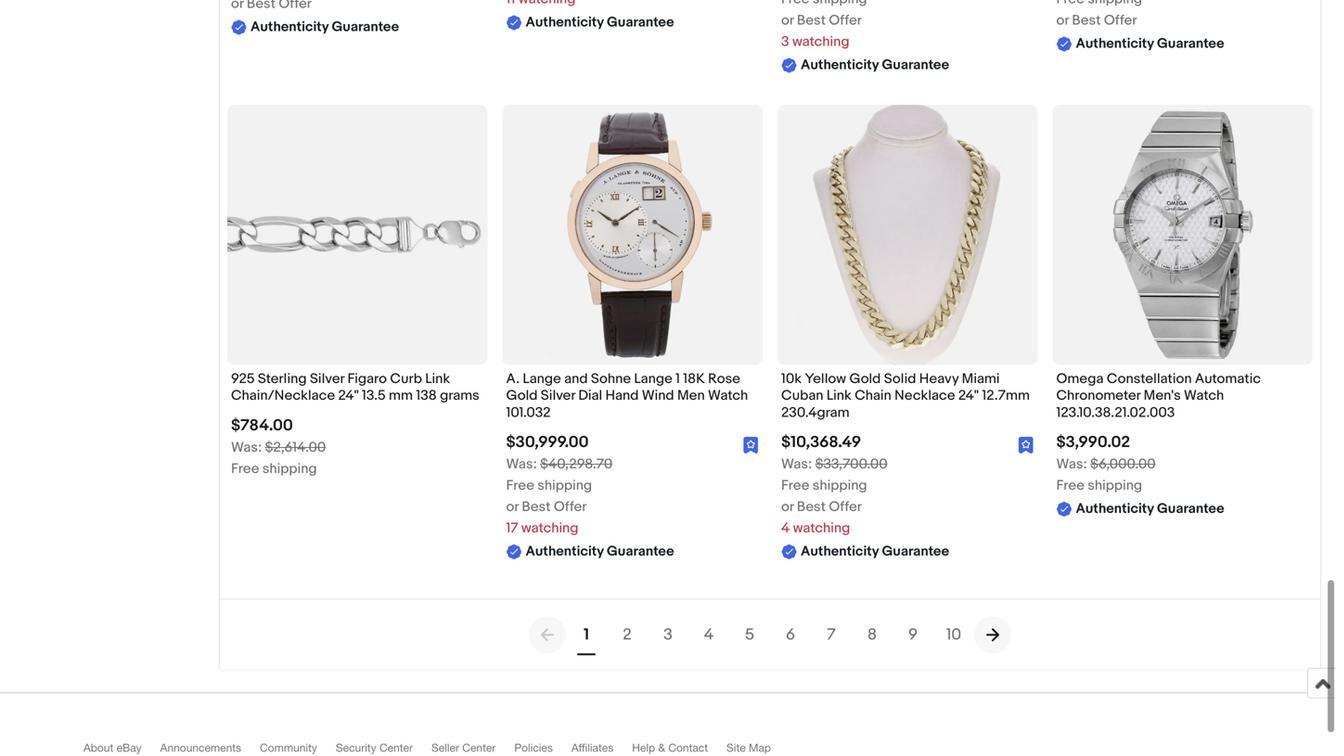 Task type: locate. For each thing, give the bounding box(es) containing it.
wind
[[642, 388, 674, 404]]

navigation
[[529, 615, 1011, 655]]

$3,990.02
[[1056, 433, 1130, 452]]

24" down miami
[[958, 388, 979, 404]]

miami
[[962, 371, 1000, 387]]

main content
[[0, 0, 1336, 670]]

or
[[781, 12, 794, 29], [1056, 12, 1069, 29], [506, 499, 519, 516], [781, 499, 794, 516]]

24" inside 10k yellow gold solid heavy miami cuban link chain necklace 24" 12.7mm 230.4gram
[[958, 388, 979, 404]]

1 center from the left
[[380, 741, 413, 754]]

8
[[868, 625, 877, 645]]

omega
[[1056, 371, 1104, 387]]

$784.00 was: $2,614.00 free shipping
[[231, 416, 326, 477]]

men's
[[1144, 388, 1181, 404]]

1 horizontal spatial 1
[[676, 371, 680, 387]]

0 horizontal spatial lange
[[523, 371, 561, 387]]

silver down and at the left of page
[[541, 388, 575, 404]]

1 horizontal spatial center
[[462, 741, 496, 754]]

center
[[380, 741, 413, 754], [462, 741, 496, 754]]

authenticity guarantee
[[526, 14, 674, 31], [251, 19, 399, 35], [1076, 35, 1225, 52], [801, 57, 949, 73], [1076, 501, 1225, 517], [526, 543, 674, 560], [801, 543, 949, 560]]

watch down rose
[[708, 388, 748, 404]]

$6,000.00
[[1090, 456, 1156, 473]]

2 24" from the left
[[958, 388, 979, 404]]

was:
[[231, 439, 262, 456], [506, 456, 537, 473], [781, 456, 812, 473], [1056, 456, 1087, 473]]

mm
[[389, 388, 413, 404]]

guarantee
[[607, 14, 674, 31], [332, 19, 399, 35], [1157, 35, 1225, 52], [882, 57, 949, 73], [1157, 501, 1225, 517], [607, 543, 674, 560], [882, 543, 949, 560]]

offer inside 'was: $40,298.70 free shipping or best offer 17 watching'
[[554, 499, 587, 516]]

[object undefined] image
[[1019, 437, 1034, 454], [1019, 437, 1034, 454]]

shipping down $40,298.70
[[538, 477, 592, 494]]

best inside was: $33,700.00 free shipping or best offer 4 watching
[[797, 499, 826, 516]]

3
[[781, 34, 789, 50], [664, 625, 673, 645]]

138
[[416, 388, 437, 404]]

link
[[425, 371, 450, 387], [827, 388, 852, 404]]

watch inside a. lange and sohne lange 1 18k rose gold silver dial hand wind men watch 101.032
[[708, 388, 748, 404]]

was: down $784.00
[[231, 439, 262, 456]]

7 link
[[811, 615, 852, 655]]

9 link
[[893, 615, 934, 655]]

shipping inside 'was: $40,298.70 free shipping or best offer 17 watching'
[[538, 477, 592, 494]]

affiliates
[[571, 741, 614, 754]]

a. lange and sohne lange 1 18k rose gold silver dial hand wind men watch 101.032 link
[[506, 371, 759, 426]]

0 horizontal spatial 1
[[584, 625, 589, 645]]

2 watch from the left
[[1184, 388, 1224, 404]]

security center link
[[336, 741, 431, 754]]

0 horizontal spatial 24"
[[338, 388, 359, 404]]

center right seller
[[462, 741, 496, 754]]

automatic
[[1195, 371, 1261, 387]]

watching
[[792, 34, 850, 50], [521, 520, 579, 537], [793, 520, 850, 537]]

gold up chain
[[849, 371, 881, 387]]

6 link
[[770, 615, 811, 655]]

link inside 10k yellow gold solid heavy miami cuban link chain necklace 24" 12.7mm 230.4gram
[[827, 388, 852, 404]]

1 horizontal spatial gold
[[849, 371, 881, 387]]

free down $10,368.49
[[781, 477, 810, 494]]

$33,700.00
[[815, 456, 888, 473]]

[object undefined] image
[[743, 437, 759, 454], [743, 437, 759, 454]]

seller center
[[431, 741, 496, 754]]

1 [object undefined] image from the top
[[1019, 437, 1034, 454]]

3 inside or best offer 3 watching
[[781, 34, 789, 50]]

2 center from the left
[[462, 741, 496, 754]]

0 vertical spatial 3
[[781, 34, 789, 50]]

1 inside a. lange and sohne lange 1 18k rose gold silver dial hand wind men watch 101.032
[[676, 371, 680, 387]]

1 horizontal spatial 4
[[781, 520, 790, 537]]

1 inside navigation
[[584, 625, 589, 645]]

offer inside or best offer 3 watching
[[829, 12, 862, 29]]

watch
[[708, 388, 748, 404], [1184, 388, 1224, 404]]

link up '138'
[[425, 371, 450, 387]]

security center
[[336, 741, 413, 754]]

chain/necklace
[[231, 388, 335, 404]]

best inside or best offer 3 watching
[[797, 12, 826, 29]]

2
[[623, 625, 632, 645]]

gold inside 10k yellow gold solid heavy miami cuban link chain necklace 24" 12.7mm 230.4gram
[[849, 371, 881, 387]]

10k yellow gold solid heavy miami cuban link chain necklace 24" 12.7mm 230.4gram
[[781, 371, 1030, 421]]

230.4gram
[[781, 404, 850, 421]]

best
[[797, 12, 826, 29], [1072, 12, 1101, 29], [522, 499, 551, 516], [797, 499, 826, 516]]

free down "$3,990.02"
[[1056, 477, 1085, 494]]

policies link
[[514, 741, 571, 754]]

link down yellow
[[827, 388, 852, 404]]

1 vertical spatial 3
[[664, 625, 673, 645]]

was: $40,298.70 free shipping or best offer 17 watching
[[506, 456, 613, 537]]

help
[[632, 741, 655, 754]]

silver left figaro at the left
[[310, 371, 344, 387]]

a. lange and sohne lange 1 18k rose gold silver dial hand wind men watch 101.032 image
[[502, 105, 763, 365]]

2 lange from the left
[[634, 371, 673, 387]]

0 horizontal spatial link
[[425, 371, 450, 387]]

1 horizontal spatial link
[[827, 388, 852, 404]]

1 horizontal spatial 3
[[781, 34, 789, 50]]

site map
[[727, 741, 771, 754]]

watching inside 'was: $40,298.70 free shipping or best offer 17 watching'
[[521, 520, 579, 537]]

4
[[781, 520, 790, 537], [704, 625, 714, 645]]

1 left 18k
[[676, 371, 680, 387]]

offer
[[829, 12, 862, 29], [1104, 12, 1137, 29], [554, 499, 587, 516], [829, 499, 862, 516]]

0 horizontal spatial center
[[380, 741, 413, 754]]

silver inside a. lange and sohne lange 1 18k rose gold silver dial hand wind men watch 101.032
[[541, 388, 575, 404]]

1 horizontal spatial watch
[[1184, 388, 1224, 404]]

lange right a. at the left of the page
[[523, 371, 561, 387]]

0 vertical spatial 1
[[676, 371, 680, 387]]

grams
[[440, 388, 480, 404]]

contact
[[668, 741, 708, 754]]

0 horizontal spatial silver
[[310, 371, 344, 387]]

lange up the wind
[[634, 371, 673, 387]]

dial
[[578, 388, 602, 404]]

0 horizontal spatial watch
[[708, 388, 748, 404]]

was: down "$3,990.02"
[[1056, 456, 1087, 473]]

community
[[260, 741, 317, 754]]

center right security in the left of the page
[[380, 741, 413, 754]]

0 horizontal spatial 4
[[704, 625, 714, 645]]

1 horizontal spatial lange
[[634, 371, 673, 387]]

constellation
[[1107, 371, 1192, 387]]

1 left 2
[[584, 625, 589, 645]]

shipping inside was: $33,700.00 free shipping or best offer 4 watching
[[813, 477, 867, 494]]

lange
[[523, 371, 561, 387], [634, 371, 673, 387]]

7
[[827, 625, 836, 645]]

watching inside was: $33,700.00 free shipping or best offer 4 watching
[[793, 520, 850, 537]]

1 watch from the left
[[708, 388, 748, 404]]

shipping down $2,614.00
[[262, 461, 317, 477]]

was: inside was: $33,700.00 free shipping or best offer 4 watching
[[781, 456, 812, 473]]

free up 17
[[506, 477, 534, 494]]

9
[[908, 625, 918, 645]]

free
[[231, 461, 259, 477], [506, 477, 534, 494], [781, 477, 810, 494], [1056, 477, 1085, 494]]

sterling
[[258, 371, 307, 387]]

watching for $10,368.49
[[793, 520, 850, 537]]

gold up 101.032
[[506, 388, 538, 404]]

silver inside 925 sterling silver figaro curb link chain/necklace 24"  13.5 mm 138 grams
[[310, 371, 344, 387]]

1 24" from the left
[[338, 388, 359, 404]]

or best offer
[[1056, 12, 1137, 29]]

925
[[231, 371, 255, 387]]

0 horizontal spatial gold
[[506, 388, 538, 404]]

was: down $10,368.49
[[781, 456, 812, 473]]

navigation containing 1
[[529, 615, 1011, 655]]

shipping inside $784.00 was: $2,614.00 free shipping
[[262, 461, 317, 477]]

1 link
[[566, 615, 607, 655]]

watching for $30,999.00
[[521, 520, 579, 537]]

or inside was: $33,700.00 free shipping or best offer 4 watching
[[781, 499, 794, 516]]

was: down $30,999.00
[[506, 456, 537, 473]]

10k yellow gold solid heavy miami cuban link chain necklace 24" 12.7mm 230.4gram image
[[778, 105, 1038, 365]]

gold inside a. lange and sohne lange 1 18k rose gold silver dial hand wind men watch 101.032
[[506, 388, 538, 404]]

free down $784.00
[[231, 461, 259, 477]]

was: inside $784.00 was: $2,614.00 free shipping
[[231, 439, 262, 456]]

hand
[[605, 388, 639, 404]]

watch down automatic
[[1184, 388, 1224, 404]]

free inside 'was: $40,298.70 free shipping or best offer 17 watching'
[[506, 477, 534, 494]]

about ebay
[[84, 741, 142, 754]]

1 horizontal spatial silver
[[541, 388, 575, 404]]

shipping down $33,700.00
[[813, 477, 867, 494]]

1 vertical spatial 1
[[584, 625, 589, 645]]

24" down figaro at the left
[[338, 388, 359, 404]]

1 horizontal spatial 24"
[[958, 388, 979, 404]]

1 [object undefined] image from the top
[[743, 437, 759, 454]]

shipping down $6,000.00
[[1088, 477, 1142, 494]]

1
[[676, 371, 680, 387], [584, 625, 589, 645]]

gold
[[849, 371, 881, 387], [506, 388, 538, 404]]

offer inside was: $33,700.00 free shipping or best offer 4 watching
[[829, 499, 862, 516]]

0 vertical spatial 4
[[781, 520, 790, 537]]

1 vertical spatial 4
[[704, 625, 714, 645]]

or best offer 3 watching
[[781, 12, 862, 50]]



Task type: vqa. For each thing, say whether or not it's contained in the screenshot.
25 MILES FROM 28202 LINK
no



Task type: describe. For each thing, give the bounding box(es) containing it.
rose
[[708, 371, 740, 387]]

policies
[[514, 741, 553, 754]]

$10,368.49
[[781, 433, 861, 452]]

link inside 925 sterling silver figaro curb link chain/necklace 24"  13.5 mm 138 grams
[[425, 371, 450, 387]]

announcements
[[160, 741, 241, 754]]

curb
[[390, 371, 422, 387]]

a.
[[506, 371, 520, 387]]

5 link
[[729, 615, 770, 655]]

10
[[946, 625, 961, 645]]

925 sterling silver figaro curb link chain/necklace 24"  13.5 mm 138 grams
[[231, 371, 480, 404]]

a. lange and sohne lange 1 18k rose gold silver dial hand wind men watch 101.032
[[506, 371, 748, 421]]

map
[[749, 741, 771, 754]]

community link
[[260, 741, 336, 754]]

13.5
[[362, 388, 386, 404]]

free inside $784.00 was: $2,614.00 free shipping
[[231, 461, 259, 477]]

was: inside $3,990.02 was: $6,000.00 free shipping
[[1056, 456, 1087, 473]]

figaro
[[348, 371, 387, 387]]

announcements link
[[160, 741, 260, 754]]

was: $33,700.00 free shipping or best offer 4 watching
[[781, 456, 888, 537]]

seller
[[431, 741, 459, 754]]

watch inside omega constellation automatic chronometer men's watch 123.10.38.21.02.003
[[1184, 388, 1224, 404]]

seller center link
[[431, 741, 514, 754]]

18k
[[683, 371, 705, 387]]

12.7mm
[[982, 388, 1030, 404]]

$30,999.00
[[506, 433, 589, 452]]

1 lange from the left
[[523, 371, 561, 387]]

heavy
[[919, 371, 959, 387]]

main content containing $784.00
[[0, 0, 1336, 670]]

navigation inside main content
[[529, 615, 1011, 655]]

0 horizontal spatial 3
[[664, 625, 673, 645]]

omega constellation automatic chronometer men's watch 123.10.38.21.02.003
[[1056, 371, 1261, 421]]

or inside or best offer 3 watching
[[781, 12, 794, 29]]

help & contact link
[[632, 741, 727, 754]]

help & contact
[[632, 741, 708, 754]]

or inside 'was: $40,298.70 free shipping or best offer 17 watching'
[[506, 499, 519, 516]]

omega constellation automatic chronometer men's watch 123.10.38.21.02.003 image
[[1053, 105, 1313, 365]]

$40,298.70
[[540, 456, 613, 473]]

4 inside was: $33,700.00 free shipping or best offer 4 watching
[[781, 520, 790, 537]]

sohne
[[591, 371, 631, 387]]

$2,614.00
[[265, 439, 326, 456]]

10k yellow gold solid heavy miami cuban link chain necklace 24" 12.7mm 230.4gram link
[[781, 371, 1034, 426]]

best inside 'was: $40,298.70 free shipping or best offer 17 watching'
[[522, 499, 551, 516]]

3 link
[[648, 615, 689, 655]]

yellow
[[805, 371, 846, 387]]

free inside $3,990.02 was: $6,000.00 free shipping
[[1056, 477, 1085, 494]]

101.032
[[506, 404, 551, 421]]

5
[[745, 625, 754, 645]]

925 sterling silver figaro curb link chain/necklace 24"  13.5 mm 138 grams link
[[231, 371, 484, 409]]

center for seller center
[[462, 741, 496, 754]]

10 link
[[934, 615, 974, 655]]

was: inside 'was: $40,298.70 free shipping or best offer 17 watching'
[[506, 456, 537, 473]]

24" inside 925 sterling silver figaro curb link chain/necklace 24"  13.5 mm 138 grams
[[338, 388, 359, 404]]

chronometer
[[1056, 388, 1141, 404]]

925 sterling silver figaro curb link chain/necklace 24"  13.5 mm 138 grams image
[[227, 105, 488, 365]]

ebay
[[117, 741, 142, 754]]

2 [object undefined] image from the top
[[1019, 437, 1034, 454]]

6
[[786, 625, 795, 645]]

4 link
[[689, 615, 729, 655]]

cuban
[[781, 388, 824, 404]]

17
[[506, 520, 518, 537]]

site
[[727, 741, 746, 754]]

affiliates link
[[571, 741, 632, 754]]

8 link
[[852, 615, 893, 655]]

2 [object undefined] image from the top
[[743, 437, 759, 454]]

men
[[677, 388, 705, 404]]

10k
[[781, 371, 802, 387]]

site map link
[[727, 741, 790, 754]]

and
[[564, 371, 588, 387]]

free inside was: $33,700.00 free shipping or best offer 4 watching
[[781, 477, 810, 494]]

security
[[336, 741, 376, 754]]

$784.00
[[231, 416, 293, 436]]

solid
[[884, 371, 916, 387]]

about ebay link
[[84, 741, 160, 754]]

omega constellation automatic chronometer men's watch 123.10.38.21.02.003 link
[[1056, 371, 1309, 426]]

$3,990.02 was: $6,000.00 free shipping
[[1056, 433, 1156, 494]]

necklace
[[895, 388, 955, 404]]

2 link
[[607, 615, 648, 655]]

center for security center
[[380, 741, 413, 754]]

watching inside or best offer 3 watching
[[792, 34, 850, 50]]

shipping inside $3,990.02 was: $6,000.00 free shipping
[[1088, 477, 1142, 494]]

chain
[[855, 388, 892, 404]]

about
[[84, 741, 113, 754]]



